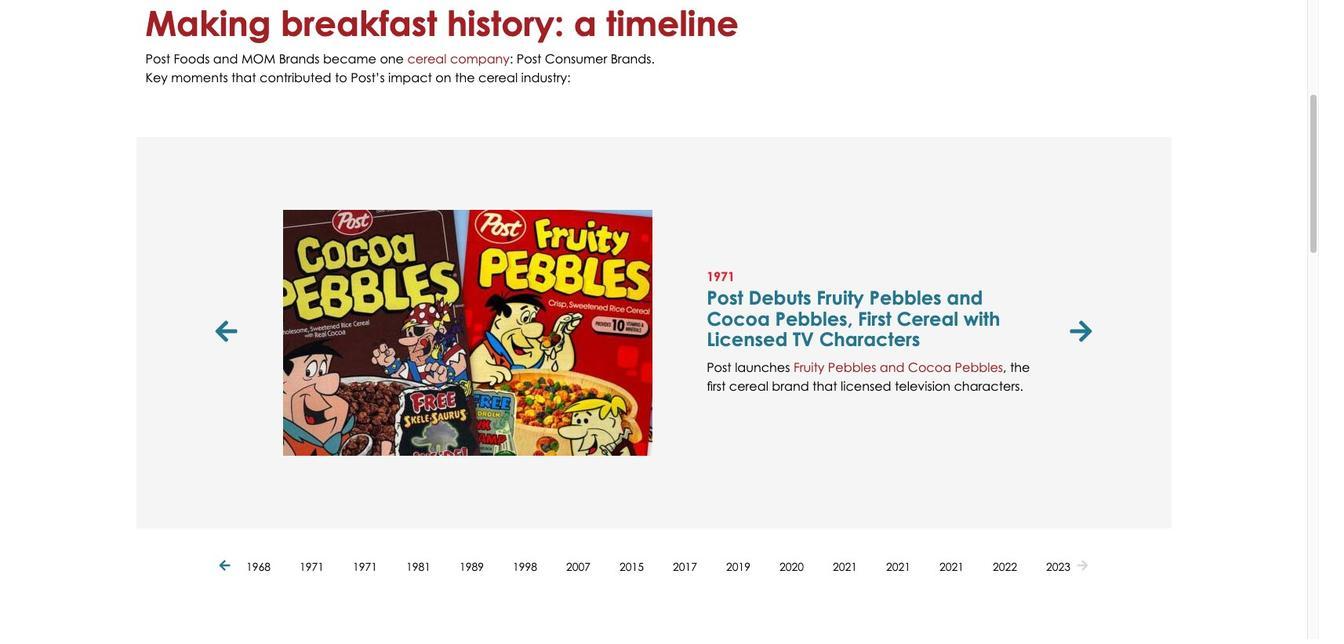 Task type: locate. For each thing, give the bounding box(es) containing it.
0 horizontal spatial cereal
[[407, 51, 447, 66]]

0 vertical spatial next image
[[1070, 321, 1092, 346]]

1971
[[707, 269, 735, 285], [300, 561, 324, 574], [353, 561, 377, 574]]

the
[[455, 70, 475, 85], [1010, 360, 1030, 375]]

consumer
[[545, 51, 607, 66]]

on
[[436, 70, 451, 85]]

brands
[[279, 51, 320, 66]]

0 vertical spatial that
[[231, 70, 256, 85]]

and
[[213, 51, 238, 66], [947, 287, 983, 310], [880, 360, 905, 375]]

2022
[[993, 561, 1017, 574]]

key
[[145, 70, 168, 85]]

post up first
[[707, 360, 731, 375]]

2 vertical spatial and
[[880, 360, 905, 375]]

0 vertical spatial previous image
[[215, 321, 241, 346]]

1 horizontal spatial the
[[1010, 360, 1030, 375]]

the right ,
[[1010, 360, 1030, 375]]

post launches fruity pebbles and cocoa pebbles
[[707, 360, 1003, 375]]

1 vertical spatial and
[[947, 287, 983, 310]]

2020
[[779, 561, 804, 574]]

and inside making breakfast history: a timeline post foods and mom brands became one cereal company : post consumer brands. key moments that contributed to post's impact on the cereal industry:
[[213, 51, 238, 66]]

1 horizontal spatial 2021
[[886, 561, 910, 574]]

1 horizontal spatial cereal
[[478, 70, 518, 85]]

post launches pebbles cereals in 1971 image
[[283, 210, 653, 456]]

1989
[[460, 561, 484, 574]]

0 vertical spatial cereal
[[407, 51, 447, 66]]

previous image
[[215, 321, 241, 346], [219, 561, 234, 573]]

0 horizontal spatial cocoa
[[707, 307, 770, 331]]

that down mom
[[231, 70, 256, 85]]

post inside 1971 post debuts fruity pebbles and cocoa pebbles, first cereal with licensed tv characters
[[707, 287, 743, 310]]

tv
[[793, 328, 814, 352]]

characters.
[[954, 378, 1023, 394]]

cereal up on
[[407, 51, 447, 66]]

that inside , the first cereal brand that licensed television characters.
[[812, 378, 837, 394]]

1 vertical spatial the
[[1010, 360, 1030, 375]]

2017
[[673, 561, 697, 574]]

previous image for next icon to the bottom
[[219, 561, 234, 573]]

1 2021 from the left
[[833, 561, 857, 574]]

1971 up licensed
[[707, 269, 735, 285]]

licensed
[[707, 328, 788, 352]]

2 vertical spatial cereal
[[729, 378, 768, 394]]

pebbles,
[[775, 307, 853, 331]]

0 horizontal spatial and
[[213, 51, 238, 66]]

1 horizontal spatial that
[[812, 378, 837, 394]]

pebbles
[[869, 287, 942, 310], [828, 360, 876, 375], [955, 360, 1003, 375]]

1 horizontal spatial and
[[880, 360, 905, 375]]

foods
[[174, 51, 210, 66]]

cereal
[[407, 51, 447, 66], [478, 70, 518, 85], [729, 378, 768, 394]]

the down cereal company link
[[455, 70, 475, 85]]

company
[[450, 51, 510, 66]]

1971 inside 1971 post debuts fruity pebbles and cocoa pebbles, first cereal with licensed tv characters
[[707, 269, 735, 285]]

0 vertical spatial the
[[455, 70, 475, 85]]

pebbles up 'characters'
[[869, 287, 942, 310]]

1 vertical spatial previous image
[[219, 561, 234, 573]]

2021
[[833, 561, 857, 574], [886, 561, 910, 574], [939, 561, 964, 574]]

that right brand
[[812, 378, 837, 394]]

that
[[231, 70, 256, 85], [812, 378, 837, 394]]

cocoa up launches
[[707, 307, 770, 331]]

, the first cereal brand that licensed television characters.
[[707, 360, 1030, 394]]

2 horizontal spatial 1971
[[707, 269, 735, 285]]

0 vertical spatial cocoa
[[707, 307, 770, 331]]

to
[[335, 70, 347, 85]]

1 vertical spatial that
[[812, 378, 837, 394]]

post up licensed
[[707, 287, 743, 310]]

0 horizontal spatial 2021
[[833, 561, 857, 574]]

the inside , the first cereal brand that licensed television characters.
[[1010, 360, 1030, 375]]

the inside making breakfast history: a timeline post foods and mom brands became one cereal company : post consumer brands. key moments that contributed to post's impact on the cereal industry:
[[455, 70, 475, 85]]

0 vertical spatial and
[[213, 51, 238, 66]]

1 vertical spatial cocoa
[[908, 360, 951, 375]]

cocoa
[[707, 307, 770, 331], [908, 360, 951, 375]]

0 horizontal spatial the
[[455, 70, 475, 85]]

fruity
[[817, 287, 864, 310], [794, 360, 825, 375]]

0 vertical spatial fruity
[[817, 287, 864, 310]]

previous image inside the 'carousel' region
[[215, 321, 241, 346]]

next image
[[1070, 321, 1092, 346], [1077, 561, 1088, 573]]

post right :
[[517, 51, 541, 66]]

post's
[[351, 70, 385, 85]]

0 horizontal spatial that
[[231, 70, 256, 85]]

fruity up brand
[[794, 360, 825, 375]]

1971 left 1981 on the bottom left
[[353, 561, 377, 574]]

2 horizontal spatial 2021
[[939, 561, 964, 574]]

pebbles up the characters.
[[955, 360, 1003, 375]]

and inside 1971 post debuts fruity pebbles and cocoa pebbles, first cereal with licensed tv characters
[[947, 287, 983, 310]]

previous image for next icon within the 'carousel' region
[[215, 321, 241, 346]]

2015
[[620, 561, 644, 574]]

:
[[510, 51, 513, 66]]

debuts
[[748, 287, 811, 310]]

cocoa up television
[[908, 360, 951, 375]]

cereal down launches
[[729, 378, 768, 394]]

post
[[145, 51, 170, 66], [517, 51, 541, 66], [707, 287, 743, 310], [707, 360, 731, 375]]

3 2021 from the left
[[939, 561, 964, 574]]

1971 right 1968
[[300, 561, 324, 574]]

first
[[707, 378, 726, 394]]

with
[[964, 307, 1000, 331]]

fruity up 'characters'
[[817, 287, 864, 310]]

2 horizontal spatial cereal
[[729, 378, 768, 394]]

1981
[[406, 561, 431, 574]]

cereal down :
[[478, 70, 518, 85]]

2 horizontal spatial and
[[947, 287, 983, 310]]



Task type: vqa. For each thing, say whether or not it's contained in the screenshot.
the top that
yes



Task type: describe. For each thing, give the bounding box(es) containing it.
brand
[[772, 378, 809, 394]]

mom
[[241, 51, 275, 66]]

a
[[574, 3, 597, 44]]

television
[[895, 378, 951, 394]]

breakfast
[[281, 3, 437, 44]]

timeline
[[606, 3, 739, 44]]

2007
[[566, 561, 591, 574]]

history:
[[447, 3, 564, 44]]

1998
[[513, 561, 537, 574]]

,
[[1003, 360, 1007, 375]]

2 2021 from the left
[[886, 561, 910, 574]]

1 vertical spatial fruity
[[794, 360, 825, 375]]

next image inside the 'carousel' region
[[1070, 321, 1092, 346]]

impact
[[388, 70, 432, 85]]

0 horizontal spatial 1971
[[300, 561, 324, 574]]

carousel region
[[211, 137, 1097, 529]]

became
[[323, 51, 376, 66]]

fruity inside 1971 post debuts fruity pebbles and cocoa pebbles, first cereal with licensed tv characters
[[817, 287, 864, 310]]

2023
[[1046, 561, 1070, 574]]

cereal inside , the first cereal brand that licensed television characters.
[[729, 378, 768, 394]]

licensed
[[841, 378, 891, 394]]

one
[[380, 51, 404, 66]]

1 horizontal spatial 1971
[[353, 561, 377, 574]]

cereal company link
[[407, 51, 510, 66]]

making breakfast history: a timeline post foods and mom brands became one cereal company : post consumer brands. key moments that contributed to post's impact on the cereal industry:
[[145, 3, 739, 85]]

launches
[[735, 360, 790, 375]]

1 vertical spatial cereal
[[478, 70, 518, 85]]

contributed
[[260, 70, 331, 85]]

industry:
[[521, 70, 571, 85]]

brands.
[[611, 51, 655, 66]]

cocoa inside 1971 post debuts fruity pebbles and cocoa pebbles, first cereal with licensed tv characters
[[707, 307, 770, 331]]

pebbles inside 1971 post debuts fruity pebbles and cocoa pebbles, first cereal with licensed tv characters
[[869, 287, 942, 310]]

1 horizontal spatial cocoa
[[908, 360, 951, 375]]

characters
[[819, 328, 920, 352]]

2019
[[726, 561, 750, 574]]

pebbles up licensed at the bottom right
[[828, 360, 876, 375]]

that inside making breakfast history: a timeline post foods and mom brands became one cereal company : post consumer brands. key moments that contributed to post's impact on the cereal industry:
[[231, 70, 256, 85]]

fruity pebbles and cocoa pebbles link
[[794, 360, 1003, 375]]

1971 post debuts fruity pebbles and cocoa pebbles, first cereal with licensed tv characters
[[707, 269, 1000, 352]]

making
[[145, 3, 271, 44]]

first
[[858, 307, 891, 331]]

1 vertical spatial next image
[[1077, 561, 1088, 573]]

moments
[[171, 70, 228, 85]]

1968
[[246, 561, 271, 574]]

cereal
[[897, 307, 958, 331]]

post up key
[[145, 51, 170, 66]]



